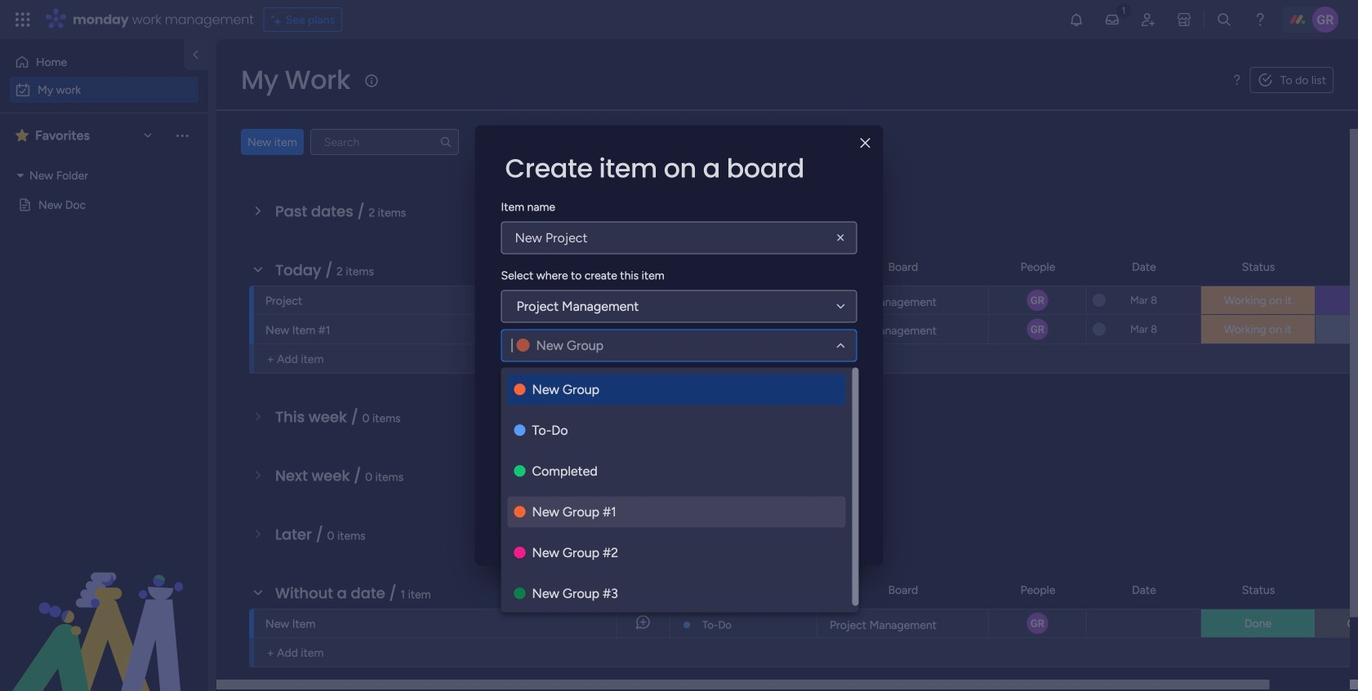 Task type: locate. For each thing, give the bounding box(es) containing it.
For example, project proposal text field
[[501, 222, 857, 254]]

search image
[[439, 136, 452, 149]]

v2 circle image
[[514, 465, 526, 478], [514, 546, 526, 560], [514, 587, 526, 601]]

caret down image
[[17, 170, 24, 181]]

monday marketplace image
[[1176, 11, 1193, 28]]

notifications image
[[1068, 11, 1085, 28]]

list box
[[0, 158, 208, 318]]

1 image
[[1117, 1, 1131, 19]]

Filter dashboard by text search field
[[310, 129, 459, 155]]

greg robinson image
[[1313, 7, 1339, 33]]

option
[[10, 49, 174, 75], [10, 77, 198, 103]]

lottie animation image
[[0, 527, 208, 692]]

1 v2 circle image from the top
[[514, 465, 526, 478]]

select product image
[[15, 11, 31, 28]]

1 option from the top
[[10, 49, 174, 75]]

v2 circle image
[[517, 338, 530, 354], [514, 383, 526, 397], [514, 424, 526, 438], [514, 505, 526, 519]]

1 vertical spatial option
[[10, 77, 198, 103]]

None search field
[[310, 129, 459, 155]]

0 vertical spatial v2 circle image
[[514, 465, 526, 478]]

see plans image
[[271, 10, 286, 29]]

v2 star 2 image
[[16, 126, 29, 145]]

0 vertical spatial option
[[10, 49, 174, 75]]

invite members image
[[1140, 11, 1157, 28]]

update feed image
[[1104, 11, 1121, 28]]

1 vertical spatial v2 circle image
[[514, 546, 526, 560]]

help image
[[1252, 11, 1269, 28]]

2 vertical spatial v2 circle image
[[514, 587, 526, 601]]

search everything image
[[1216, 11, 1233, 28]]

2 v2 circle image from the top
[[514, 546, 526, 560]]



Task type: vqa. For each thing, say whether or not it's contained in the screenshot.
Public board "image"
yes



Task type: describe. For each thing, give the bounding box(es) containing it.
3 v2 circle image from the top
[[514, 587, 526, 601]]

close image
[[861, 137, 870, 149]]

public board image
[[17, 197, 33, 213]]

lottie animation element
[[0, 527, 208, 692]]

2 option from the top
[[10, 77, 198, 103]]



